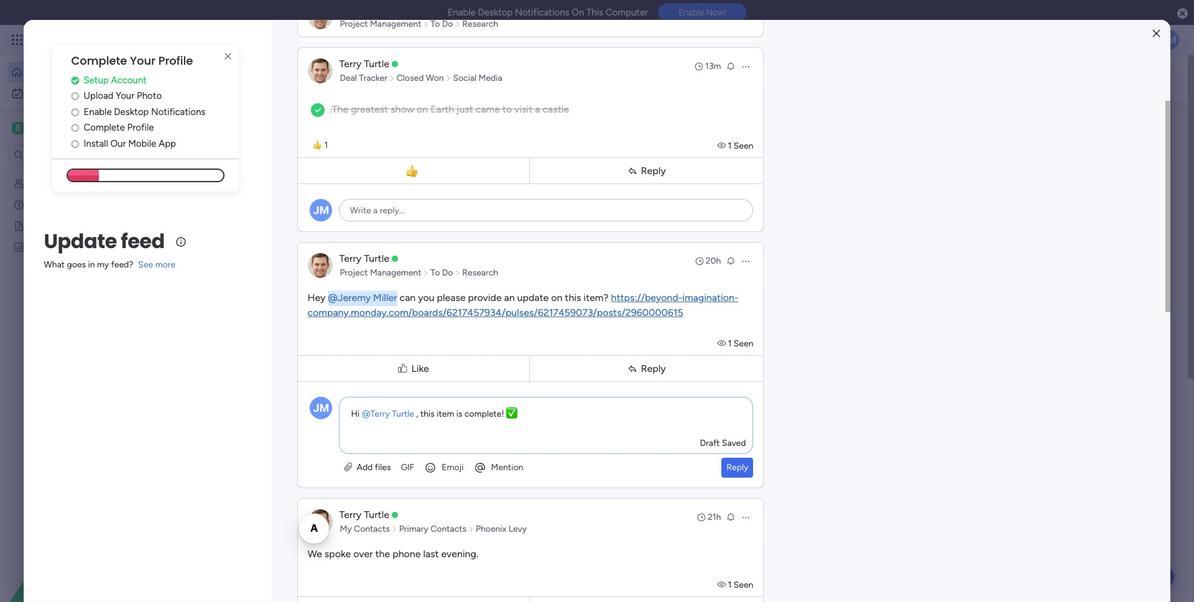 Task type: vqa. For each thing, say whether or not it's contained in the screenshot.
the (Inbox) on the left
yes



Task type: locate. For each thing, give the bounding box(es) containing it.
1 for 2nd v2 seen icon from the top of the page
[[728, 339, 732, 349]]

1 vertical spatial to
[[431, 268, 440, 278]]

0 vertical spatial desktop
[[478, 7, 513, 18]]

public board image left new
[[417, 485, 430, 499]]

work management > main workspace for form
[[432, 506, 577, 517]]

1 reminder image from the top
[[727, 61, 737, 71]]

like
[[412, 363, 429, 374]]

terry turtle link for .the greatest show on earth just came to visit a castle
[[339, 58, 390, 70]]

0 horizontal spatial crm
[[55, 122, 77, 134]]

project management up 21h link
[[606, 486, 702, 498]]

recently visited
[[247, 360, 330, 374]]

terry turtle for hey
[[339, 253, 390, 265]]

notifications
[[515, 7, 570, 18], [151, 106, 206, 118]]

1 project management link from the top
[[338, 18, 424, 30]]

3 seen from the top
[[734, 580, 754, 591]]

1 horizontal spatial see
[[218, 34, 233, 45]]

0 vertical spatial circle o image
[[71, 123, 79, 133]]

turtle right @terry
[[392, 409, 414, 419]]

to do
[[431, 19, 453, 29], [431, 268, 453, 278]]

1 horizontal spatial main
[[686, 506, 704, 517]]

1 1 seen from the top
[[728, 141, 754, 151]]

1 vertical spatial project
[[340, 268, 368, 278]]

management up 21h link
[[642, 486, 702, 498]]

circle o image down my work link
[[71, 108, 79, 117]]

research link up social media
[[461, 18, 500, 30]]

0 horizontal spatial see
[[138, 260, 153, 270]]

3 terry from the top
[[339, 509, 362, 521]]

2 public board image from the left
[[588, 485, 602, 499]]

1 horizontal spatial tracker
[[359, 73, 388, 83]]

circle o image down check circle icon at the top left of page
[[71, 92, 79, 101]]

lottie animation image
[[600, 55, 950, 102], [0, 477, 159, 602]]

1 do from the top
[[442, 19, 453, 29]]

2 vertical spatial reply
[[727, 462, 749, 473]]

1 horizontal spatial a
[[535, 103, 541, 115]]

0 horizontal spatial my contacts
[[29, 178, 79, 189]]

update feed
[[44, 227, 165, 255]]

contacts up work management > basic crm on the bottom of the page
[[280, 486, 322, 498]]

0 vertical spatial crm
[[55, 122, 77, 134]]

primary contacts link
[[397, 523, 469, 536]]

public board image up component icon
[[588, 485, 602, 499]]

0 vertical spatial my contacts
[[29, 178, 79, 189]]

last
[[424, 548, 439, 560]]

to
[[503, 103, 512, 115]]

1 circle o image from the top
[[71, 123, 79, 133]]

v2 seen image
[[718, 141, 728, 151], [718, 339, 728, 349]]

0 vertical spatial project
[[340, 19, 368, 29]]

2 research link from the top
[[461, 267, 500, 279]]

files
[[375, 462, 391, 473]]

2 1 seen from the top
[[728, 339, 754, 349]]

deal up getting
[[29, 199, 46, 210]]

1 horizontal spatial enable
[[448, 7, 476, 18]]

slider arrow image for hey
[[424, 267, 429, 279]]

quick search results list box
[[230, 374, 922, 539]]

my down search in workspace field
[[29, 178, 41, 189]]

social media link
[[451, 72, 505, 85]]

item?
[[584, 292, 609, 304]]

do up won
[[442, 19, 453, 29]]

1 vertical spatial reply
[[641, 363, 666, 374]]

feed for update feed
[[121, 227, 165, 255]]

1 to do from the top
[[431, 19, 453, 29]]

feed down we
[[288, 575, 311, 588]]

upload your photo
[[84, 90, 162, 102]]

1 circle o image from the top
[[71, 92, 79, 101]]

project inside 'quick search results' list box
[[606, 486, 639, 498]]

main
[[514, 506, 533, 517], [686, 506, 704, 517]]

workspace
[[535, 506, 577, 517], [706, 506, 749, 517]]

reply for .the greatest show on earth just came to visit a castle
[[641, 165, 666, 176]]

2 seen from the top
[[734, 339, 754, 349]]

close my private tasks image
[[230, 126, 245, 141]]

workspace selection element
[[12, 121, 79, 136]]

to do link up won
[[429, 18, 455, 30]]

1 horizontal spatial profile
[[159, 53, 193, 68]]

1 for second v2 seen icon from the bottom
[[728, 141, 732, 151]]

enable for enable now!
[[679, 8, 705, 18]]

2 to do link from the top
[[429, 267, 455, 279]]

contacts up over
[[354, 524, 390, 535]]

crm up search in workspace field
[[55, 122, 77, 134]]

circle o image for enable
[[71, 108, 79, 117]]

hi @terry turtle ﻿ ﻿﻿, this item is complete!﻿ ✅
[[351, 409, 518, 419]]

my down the home on the left top of the page
[[29, 88, 41, 98]]

1 horizontal spatial >
[[507, 506, 512, 517]]

contacts up evening.
[[431, 524, 467, 535]]

1 component image from the left
[[417, 505, 428, 516]]

1
[[325, 140, 328, 150], [728, 141, 732, 151], [728, 339, 732, 349], [728, 580, 732, 591]]

desktop for enable desktop notifications
[[114, 106, 149, 118]]

2 do from the top
[[442, 268, 453, 278]]

list box containing my contacts
[[0, 170, 159, 425]]

more
[[155, 260, 176, 270]]

to up you
[[431, 268, 440, 278]]

>
[[335, 506, 341, 517], [507, 506, 512, 517], [678, 506, 683, 517]]

my work option
[[7, 83, 151, 103]]

a right visit
[[535, 103, 541, 115]]

workspace for project management
[[706, 506, 749, 517]]

enable now!
[[679, 8, 727, 18]]

1 vertical spatial research link
[[461, 267, 500, 279]]

your for photo
[[116, 90, 135, 102]]

.the greatest show on earth just came to visit a castle
[[330, 103, 569, 115]]

add to favorites image
[[717, 485, 729, 498]]

terry turtle link up @jeremy miller link
[[339, 253, 390, 265]]

3 > from the left
[[678, 506, 683, 517]]

circle o image up search in workspace field
[[71, 123, 79, 133]]

basic right b
[[29, 122, 52, 134]]

workspace down add to favorites image
[[706, 506, 749, 517]]

dapulse x slim image
[[221, 49, 236, 64]]

slider arrow image up social
[[455, 18, 461, 30]]

terry turtle up deal tracker link
[[339, 58, 390, 70]]

lottie animation element
[[600, 55, 950, 102], [0, 477, 159, 602]]

1 vertical spatial deal
[[29, 199, 46, 210]]

evening.
[[442, 548, 479, 560]]

enable inside button
[[679, 8, 705, 18]]

1 horizontal spatial feed
[[288, 575, 311, 588]]

desktop inside enable desktop notifications link
[[114, 106, 149, 118]]

0 vertical spatial do
[[442, 19, 453, 29]]

0 vertical spatial reply
[[641, 165, 666, 176]]

project management link up "miller"
[[338, 267, 424, 279]]

0 vertical spatial deal
[[340, 73, 357, 83]]

0 horizontal spatial public board image
[[417, 485, 430, 499]]

desktop for enable desktop notifications on this computer
[[478, 7, 513, 18]]

circle o image inside complete profile link
[[71, 123, 79, 133]]

closed
[[397, 73, 424, 83]]

1 work management > main workspace from the left
[[432, 506, 577, 517]]

complete up setup
[[71, 53, 127, 68]]

> left 21h link
[[678, 506, 683, 517]]

my inside 'quick search results' list box
[[263, 486, 278, 498]]

on right update
[[552, 292, 563, 304]]

research up social media
[[463, 19, 499, 29]]

1 vertical spatial complete
[[84, 122, 125, 133]]

0 vertical spatial see
[[218, 34, 233, 45]]

1 research from the top
[[463, 19, 499, 29]]

to do link for slider arrow image for hey
[[429, 267, 455, 279]]

desktop
[[478, 7, 513, 18], [114, 106, 149, 118]]

to for 'to do' link associated with the topmost slider arrow image
[[431, 19, 440, 29]]

enable desktop notifications
[[84, 106, 206, 118]]

terry turtle up @jeremy miller link
[[339, 253, 390, 265]]

2 vertical spatial management
[[642, 486, 702, 498]]

company.monday.com/boards/6217457934/pulses/6217459073/posts/2960000615
[[308, 307, 684, 319]]

0 horizontal spatial work management > main workspace
[[432, 506, 577, 517]]

your up setup account link
[[130, 53, 156, 68]]

options image right 20h
[[742, 256, 751, 266]]

0 vertical spatial slider arrow image
[[455, 18, 461, 30]]

0 vertical spatial your
[[130, 53, 156, 68]]

0 horizontal spatial >
[[335, 506, 341, 517]]

complete for complete your profile
[[71, 53, 127, 68]]

turtle up my contacts link
[[364, 509, 390, 521]]

media
[[479, 73, 503, 83]]

2 component image from the left
[[759, 505, 770, 516]]

1 vertical spatial to do
[[431, 268, 453, 278]]

public board image
[[417, 485, 430, 499], [588, 485, 602, 499]]

3 terry turtle from the top
[[339, 509, 390, 521]]

research up provide
[[463, 268, 499, 278]]

sales
[[29, 241, 50, 252]]

1 vertical spatial deal tracker
[[29, 199, 77, 210]]

crm inside 'quick search results' list box
[[366, 506, 385, 517]]

visit
[[515, 103, 533, 115]]

1 vertical spatial terry turtle link
[[339, 253, 390, 265]]

1 horizontal spatial desktop
[[478, 7, 513, 18]]

complete up the "install"
[[84, 122, 125, 133]]

to up won
[[431, 19, 440, 29]]

0 vertical spatial update
[[44, 227, 117, 255]]

2 circle o image from the top
[[71, 139, 79, 149]]

0 vertical spatial feed
[[121, 227, 165, 255]]

circle o image inside upload your photo link
[[71, 92, 79, 101]]

1 vertical spatial a
[[374, 205, 378, 216]]

to do for 'to do' link associated with the topmost slider arrow image
[[431, 19, 453, 29]]

0 vertical spatial this
[[565, 292, 582, 304]]

work inside option
[[43, 88, 62, 98]]

1 vertical spatial slider arrow image
[[446, 72, 451, 85]]

my contacts up work management > basic crm on the bottom of the page
[[263, 486, 322, 498]]

main left the 21h
[[686, 506, 704, 517]]

v2 seen image
[[718, 580, 728, 591]]

2 research from the top
[[463, 268, 499, 278]]

terry turtle link up my contacts link
[[339, 509, 390, 521]]

can
[[400, 292, 416, 304]]

1 horizontal spatial deal
[[340, 73, 357, 83]]

1 horizontal spatial update
[[247, 575, 285, 588]]

0 vertical spatial to do
[[431, 19, 453, 29]]

management inside 'quick search results' list box
[[642, 486, 702, 498]]

my contacts inside 'quick search results' list box
[[263, 486, 322, 498]]

options image right reminder image on the right bottom of the page
[[742, 513, 751, 523]]

1 research link from the top
[[461, 18, 500, 30]]

install our mobile app
[[84, 138, 176, 149]]

1 vertical spatial management
[[370, 268, 422, 278]]

2 terry turtle link from the top
[[339, 253, 390, 265]]

0 horizontal spatial a
[[374, 205, 378, 216]]

0 vertical spatial terry
[[339, 58, 362, 70]]

project
[[340, 19, 368, 29], [340, 268, 368, 278], [606, 486, 639, 498]]

reply...
[[380, 205, 405, 216]]

1 vertical spatial see
[[138, 260, 153, 270]]

visited
[[296, 360, 330, 374]]

1 vertical spatial options image
[[742, 256, 751, 266]]

update feed (inbox)
[[247, 575, 351, 588]]

0 vertical spatial terry turtle
[[339, 58, 390, 70]]

0 horizontal spatial desktop
[[114, 106, 149, 118]]

management up we
[[282, 506, 333, 517]]

1 seen for v2 seen image
[[728, 580, 754, 591]]

deal tracker inside list box
[[29, 199, 77, 210]]

lottie animation image for bottommost the 'lottie animation' element
[[0, 477, 159, 602]]

to do up 'please'
[[431, 268, 453, 278]]

2 vertical spatial project management
[[606, 486, 702, 498]]

management up 'phoenix'
[[453, 506, 505, 517]]

21h
[[708, 512, 722, 523]]

to do link up 'please'
[[429, 267, 455, 279]]

reminder image for hey
[[727, 256, 737, 266]]

help button
[[1132, 567, 1175, 588]]

turtle up deal tracker link
[[364, 58, 390, 70]]

this left the item?
[[565, 292, 582, 304]]

over
[[354, 548, 373, 560]]

your
[[284, 78, 304, 90]]

slider arrow image left and
[[390, 72, 395, 85]]

reply button
[[533, 161, 761, 181], [533, 358, 761, 379], [722, 458, 754, 478]]

project management up "miller"
[[340, 268, 422, 278]]

0 vertical spatial notifications
[[515, 7, 570, 18]]

13m link
[[695, 60, 722, 73]]

0 vertical spatial complete
[[71, 53, 127, 68]]

my up work management > basic crm on the bottom of the page
[[263, 486, 278, 498]]

notifications down upload your photo link
[[151, 106, 206, 118]]

imagination-
[[683, 292, 739, 304]]

component image down public dashboard image
[[759, 505, 770, 516]]

you
[[418, 292, 435, 304]]

deal tracker up the getting started
[[29, 199, 77, 210]]

reminder image for .the greatest show on earth just came to visit a castle
[[727, 61, 737, 71]]

research link up provide
[[461, 267, 500, 279]]

profile up setup account link
[[159, 53, 193, 68]]

https://beyond-imagination- company.monday.com/boards/6217457934/pulses/6217459073/posts/2960000615 link
[[308, 292, 739, 319]]

1 options image from the top
[[742, 62, 751, 72]]

my inside list box
[[29, 178, 41, 189]]

3 terry turtle link from the top
[[339, 509, 390, 521]]

your down account
[[116, 90, 135, 102]]

check circle image
[[71, 76, 79, 85]]

basic
[[29, 122, 52, 134], [343, 506, 364, 517]]

2 to from the top
[[431, 268, 440, 278]]

https://beyond-
[[611, 292, 683, 304]]

2 workspace from the left
[[706, 506, 749, 517]]

0 vertical spatial basic
[[29, 122, 52, 134]]

feed up see more link
[[121, 227, 165, 255]]

slider arrow image up 'closed won'
[[424, 18, 429, 30]]

tracker up the getting started
[[49, 199, 77, 210]]

reminder image
[[727, 61, 737, 71], [727, 256, 737, 266]]

1 vertical spatial reply button
[[533, 358, 761, 379]]

feed for update feed (inbox)
[[288, 575, 311, 588]]

notifications left on
[[515, 7, 570, 18]]

1 vertical spatial lottie animation element
[[0, 477, 159, 602]]

circle o image inside enable desktop notifications link
[[71, 108, 79, 117]]

2 reminder image from the top
[[727, 256, 737, 266]]

main up the levy at the bottom left of the page
[[514, 506, 533, 517]]

> up my contacts link
[[335, 506, 341, 517]]

research link for the topmost slider arrow image
[[461, 18, 500, 30]]

2 terry from the top
[[339, 253, 362, 265]]

0 horizontal spatial deal tracker
[[29, 199, 77, 210]]

1 terry from the top
[[339, 58, 362, 70]]

2 v2 seen image from the top
[[718, 339, 728, 349]]

2 work management > main workspace from the left
[[603, 506, 749, 517]]

slider arrow image up you
[[424, 267, 429, 279]]

component image
[[417, 505, 428, 516], [759, 505, 770, 516]]

1 terry turtle link from the top
[[339, 58, 390, 70]]

enable desktop notifications on this computer
[[448, 7, 649, 18]]

circle o image
[[71, 92, 79, 101], [71, 108, 79, 117]]

terry for hey
[[339, 253, 362, 265]]

0 horizontal spatial tracker
[[49, 199, 77, 210]]

monday
[[55, 32, 98, 47]]

1 horizontal spatial my contacts
[[263, 486, 322, 498]]

0 vertical spatial options image
[[742, 62, 751, 72]]

item
[[437, 409, 455, 419]]

my contacts up over
[[340, 524, 390, 535]]

a right write
[[374, 205, 378, 216]]

1 vertical spatial circle o image
[[71, 139, 79, 149]]

2 main from the left
[[686, 506, 704, 517]]

contacts down search in workspace field
[[43, 178, 79, 189]]

0 vertical spatial project management
[[340, 19, 422, 29]]

slider arrow image for .the greatest show on earth just came to visit a castle
[[390, 72, 395, 85]]

to do up won
[[431, 19, 453, 29]]

slider arrow image for hey
[[455, 267, 461, 279]]

project management link
[[338, 18, 424, 30], [338, 267, 424, 279]]

0 horizontal spatial workspace
[[535, 506, 577, 517]]

option
[[0, 172, 159, 175]]

mention
[[491, 462, 524, 473]]

0 horizontal spatial lottie animation element
[[0, 477, 159, 602]]

crm down add to favorites icon
[[366, 506, 385, 517]]

> up phoenix levy
[[507, 506, 512, 517]]

1 vertical spatial to do link
[[429, 267, 455, 279]]

research link for slider arrow image for hey
[[461, 267, 500, 279]]

what
[[44, 260, 65, 270]]

phone
[[393, 548, 421, 560]]

terry turtle link up deal tracker link
[[339, 58, 390, 70]]

see left more
[[138, 260, 153, 270]]

1 main from the left
[[514, 506, 533, 517]]

turtle up "miller"
[[364, 253, 390, 265]]

work management > main workspace down add to favorites image
[[603, 506, 749, 517]]

basic up my contacts link
[[343, 506, 364, 517]]

project management up deal tracker link
[[340, 19, 422, 29]]

close image
[[1154, 29, 1161, 38]]

1 horizontal spatial component image
[[759, 505, 770, 516]]

terry turtle link
[[339, 58, 390, 70], [339, 253, 390, 265], [339, 509, 390, 521]]

options image for we spoke over the phone last evening.
[[742, 513, 751, 523]]

what goes in my feed? see more
[[44, 260, 176, 270]]

deal inside list box
[[29, 199, 46, 210]]

circle o image inside the install our mobile app link
[[71, 139, 79, 149]]

do up 'please'
[[442, 268, 453, 278]]

0 vertical spatial research link
[[461, 18, 500, 30]]

slider arrow image right won
[[446, 72, 451, 85]]

management
[[370, 19, 422, 29], [370, 268, 422, 278], [642, 486, 702, 498]]

1 horizontal spatial public board image
[[588, 485, 602, 499]]

terry up deal tracker link
[[339, 58, 362, 70]]

management up "miller"
[[370, 268, 422, 278]]

on right show on the top of page
[[417, 103, 428, 115]]

terry turtle link for we spoke over the phone last evening.
[[339, 509, 390, 521]]

work
[[101, 32, 123, 47], [43, 88, 62, 98], [261, 506, 280, 517], [432, 506, 451, 517], [603, 506, 622, 517]]

3 1 seen from the top
[[728, 580, 754, 591]]

1 vertical spatial update
[[247, 575, 285, 588]]

2 horizontal spatial my contacts
[[340, 524, 390, 535]]

reminder image right 20h
[[727, 256, 737, 266]]

1 vertical spatial project management
[[340, 268, 422, 278]]

1 horizontal spatial notifications
[[515, 7, 570, 18]]

crm
[[55, 122, 77, 134], [366, 506, 385, 517]]

tracker up greatest
[[359, 73, 388, 83]]

setup account link
[[71, 73, 239, 87]]

project management link up deal tracker link
[[338, 18, 424, 30]]

0 vertical spatial to do link
[[429, 18, 455, 30]]

closed won
[[397, 73, 444, 83]]

1 terry turtle from the top
[[339, 58, 390, 70]]

circle o image left the "install"
[[71, 139, 79, 149]]

public dashboard image
[[759, 485, 773, 499]]

2 vertical spatial my contacts
[[340, 524, 390, 535]]

1 to do link from the top
[[429, 18, 455, 30]]

we
[[308, 548, 322, 560]]

see up dapulse x slim icon
[[218, 34, 233, 45]]

1 vertical spatial terry
[[339, 253, 362, 265]]

my up spoke
[[340, 524, 352, 535]]

options image right 13m
[[742, 62, 751, 72]]

3 options image from the top
[[742, 513, 751, 523]]

component image up primary
[[417, 505, 428, 516]]

turtle for we spoke over the phone last evening.
[[364, 509, 390, 521]]

management right component icon
[[624, 506, 676, 517]]

1 to from the top
[[431, 19, 440, 29]]

enable for enable desktop notifications on this computer
[[448, 7, 476, 18]]

1 vertical spatial reminder image
[[727, 256, 737, 266]]

1 workspace from the left
[[535, 506, 577, 517]]

public board image for project management
[[588, 485, 602, 499]]

.the
[[330, 103, 349, 115]]

main for project management
[[686, 506, 704, 517]]

0 horizontal spatial deal
[[29, 199, 46, 210]]

my
[[29, 88, 41, 98], [247, 127, 263, 141], [29, 178, 41, 189], [263, 486, 278, 498], [340, 524, 352, 535]]

terry turtle
[[339, 58, 390, 70], [339, 253, 390, 265], [339, 509, 390, 521]]

my contacts inside list box
[[29, 178, 79, 189]]

project for slider arrow image for hey 'to do' link
[[340, 268, 368, 278]]

options image
[[742, 62, 751, 72], [742, 256, 751, 266], [742, 513, 751, 523]]

my contacts down search in workspace field
[[29, 178, 79, 189]]

1 public board image from the left
[[417, 485, 430, 499]]

1 vertical spatial lottie animation image
[[0, 477, 159, 602]]

2 horizontal spatial >
[[678, 506, 683, 517]]

1 seen
[[728, 141, 754, 151], [728, 339, 754, 349], [728, 580, 754, 591]]

1 vertical spatial 1 seen
[[728, 339, 754, 349]]

circle o image for upload
[[71, 92, 79, 101]]

terry up my contacts link
[[339, 509, 362, 521]]

recently
[[247, 360, 293, 374]]

1 horizontal spatial lottie animation element
[[600, 55, 950, 102]]

reply
[[641, 165, 666, 176], [641, 363, 666, 374], [727, 462, 749, 473]]

contacts
[[43, 178, 79, 189], [280, 486, 322, 498], [354, 524, 390, 535], [431, 524, 467, 535]]

draft saved
[[700, 438, 746, 449]]

1 vertical spatial feed
[[288, 575, 311, 588]]

0 vertical spatial terry turtle link
[[339, 58, 390, 70]]

slider arrow image left primary
[[392, 523, 397, 536]]

enable
[[448, 7, 476, 18], [679, 8, 705, 18], [84, 106, 112, 118]]

circle o image
[[71, 123, 79, 133], [71, 139, 79, 149]]

0 vertical spatial seen
[[734, 141, 754, 151]]

2 > from the left
[[507, 506, 512, 517]]

jeremy!
[[275, 66, 307, 77]]

list box
[[0, 170, 159, 425]]

0 vertical spatial v2 seen image
[[718, 141, 728, 151]]

slider arrow image for we spoke over the phone last evening.
[[392, 523, 397, 536]]

in
[[88, 260, 95, 270]]

public dashboard image
[[13, 241, 25, 253]]

slider arrow image
[[455, 18, 461, 30], [446, 72, 451, 85], [455, 267, 461, 279]]

2 vertical spatial 1 seen
[[728, 580, 754, 591]]

0 horizontal spatial lottie animation image
[[0, 477, 159, 602]]

deal tracker up greatest
[[340, 73, 388, 83]]

2 to do from the top
[[431, 268, 453, 278]]

miller
[[374, 292, 397, 304]]

is
[[457, 409, 463, 419]]

> for new
[[507, 506, 512, 517]]

0 vertical spatial management
[[370, 19, 422, 29]]

just
[[457, 103, 474, 115]]

terry turtle up my contacts link
[[339, 509, 390, 521]]

2 circle o image from the top
[[71, 108, 79, 117]]

✅
[[507, 409, 518, 419]]

project management for 'to do' link associated with the topmost slider arrow image
[[340, 19, 422, 29]]

1 vertical spatial this
[[421, 409, 435, 419]]

2 terry turtle from the top
[[339, 253, 390, 265]]

1 horizontal spatial lottie animation image
[[600, 55, 950, 102]]

1 horizontal spatial workspace
[[706, 506, 749, 517]]

1 vertical spatial notifications
[[151, 106, 206, 118]]

2 project management link from the top
[[338, 267, 424, 279]]

my right close my private tasks image
[[247, 127, 263, 141]]

terry turtle for we spoke over the phone last evening.
[[339, 509, 390, 521]]

on
[[417, 103, 428, 115], [552, 292, 563, 304]]

turtle for .the greatest show on earth just came to visit a castle
[[364, 58, 390, 70]]

app
[[159, 138, 176, 149]]

this right ﻿ ﻿﻿,
[[421, 409, 435, 419]]

slider arrow image
[[424, 18, 429, 30], [390, 72, 395, 85], [424, 267, 429, 279], [392, 523, 397, 536], [469, 523, 474, 536]]

0 horizontal spatial component image
[[417, 505, 428, 516]]

1 seen for second v2 seen icon from the bottom
[[728, 141, 754, 151]]

terry up @jeremy
[[339, 253, 362, 265]]



Task type: describe. For each thing, give the bounding box(es) containing it.
1 seen from the top
[[734, 141, 754, 151]]

spoke
[[325, 548, 351, 560]]

enable for enable desktop notifications
[[84, 106, 112, 118]]

20h link
[[695, 255, 722, 268]]

workspaces
[[420, 78, 473, 90]]

(inbox)
[[314, 575, 351, 588]]

won
[[426, 73, 444, 83]]

2 options image from the top
[[742, 256, 751, 266]]

contacts inside list box
[[43, 178, 79, 189]]

dapulse attachment image
[[344, 462, 352, 473]]

see more link
[[138, 259, 176, 272]]

terry for .the greatest show on earth just came to visit a castle
[[339, 58, 362, 70]]

project for 'to do' link associated with the topmost slider arrow image
[[340, 19, 368, 29]]

boards,
[[338, 78, 371, 90]]

1 v2 seen image from the top
[[718, 141, 728, 151]]

home option
[[7, 62, 151, 82]]

b
[[15, 123, 21, 133]]

remove from favorites image
[[546, 485, 558, 498]]

primary contacts
[[399, 524, 467, 535]]

add to favorites image
[[374, 485, 387, 498]]

0 horizontal spatial this
[[421, 409, 435, 419]]

1 horizontal spatial on
[[552, 292, 563, 304]]

notifications for enable desktop notifications
[[151, 106, 206, 118]]

workspace for new form
[[535, 506, 577, 517]]

we spoke over the phone last evening.
[[308, 548, 479, 560]]

reply for hey
[[641, 363, 666, 374]]

complete!﻿
[[465, 409, 505, 419]]

do for the topmost slider arrow image
[[442, 19, 453, 29]]

1 inside 1 button
[[325, 140, 328, 150]]

0 vertical spatial lottie animation element
[[600, 55, 950, 102]]

mention button
[[469, 458, 529, 478]]

lottie animation image for the 'lottie animation' element to the top
[[600, 55, 950, 102]]

terry turtle link for hey
[[339, 253, 390, 265]]

complete profile
[[84, 122, 154, 133]]

to for slider arrow image for hey 'to do' link
[[431, 268, 440, 278]]

emoji
[[442, 462, 464, 473]]

management up complete your profile
[[126, 32, 193, 47]]

morning,
[[239, 66, 273, 77]]

social media
[[453, 73, 503, 83]]

public board image
[[13, 220, 25, 232]]

dapulse close image
[[1178, 7, 1189, 20]]

add files
[[355, 462, 391, 473]]

notifications for enable desktop notifications on this computer
[[515, 7, 570, 18]]

tasks
[[305, 127, 332, 141]]

5 element
[[355, 574, 370, 589]]

research for research link associated with the topmost slider arrow image
[[463, 19, 499, 29]]

1 > from the left
[[335, 506, 341, 517]]

plans
[[235, 34, 255, 45]]

phoenix levy
[[476, 524, 527, 535]]

emoji button
[[420, 458, 469, 478]]

1 horizontal spatial this
[[565, 292, 582, 304]]

sales dashboard
[[29, 241, 94, 252]]

circle o image for install
[[71, 139, 79, 149]]

complete profile link
[[71, 121, 239, 135]]

home
[[27, 67, 51, 77]]

1 vertical spatial profile
[[127, 122, 154, 133]]

project management inside 'quick search results' list box
[[606, 486, 702, 498]]

install
[[84, 138, 108, 149]]

do for slider arrow image for hey
[[442, 268, 453, 278]]

saved
[[722, 438, 746, 449]]

terry for we spoke over the phone last evening.
[[339, 509, 362, 521]]

computer
[[606, 7, 649, 18]]

like button
[[301, 350, 527, 387]]

jeremy miller image
[[1160, 30, 1180, 50]]

feed?
[[111, 260, 133, 270]]

project management link for slider arrow image for hey 'to do' link
[[338, 267, 424, 279]]

https://beyond-imagination- company.monday.com/boards/6217457934/pulses/6217459073/posts/2960000615
[[308, 292, 739, 319]]

project management for slider arrow image for hey 'to do' link
[[340, 268, 422, 278]]

quickly
[[215, 78, 249, 90]]

workspace image
[[12, 121, 24, 135]]

0 vertical spatial profile
[[159, 53, 193, 68]]

hi
[[351, 409, 360, 419]]

upload your photo link
[[71, 89, 239, 103]]

gif
[[401, 462, 415, 473]]

component image
[[588, 505, 599, 516]]

photo
[[137, 90, 162, 102]]

turtle for hey
[[364, 253, 390, 265]]

contacts inside 'quick search results' list box
[[280, 486, 322, 498]]

enable desktop notifications link
[[71, 105, 239, 119]]

came
[[476, 103, 500, 115]]

account
[[111, 75, 147, 86]]

my private tasks
[[247, 127, 332, 141]]

see plans
[[218, 34, 255, 45]]

work management > main workspace for management
[[603, 506, 749, 517]]

reply button for hey
[[533, 358, 761, 379]]

our
[[110, 138, 126, 149]]

project management link for 'to do' link associated with the topmost slider arrow image
[[338, 18, 424, 30]]

1 seen for 2nd v2 seen icon from the top of the page
[[728, 339, 754, 349]]

basic inside 'quick search results' list box
[[343, 506, 364, 517]]

circle o image for complete
[[71, 123, 79, 133]]

to do link for the topmost slider arrow image
[[429, 18, 455, 30]]

private
[[266, 127, 302, 141]]

research for research link associated with slider arrow image for hey
[[463, 268, 499, 278]]

levy
[[509, 524, 527, 535]]

getting started
[[29, 220, 90, 231]]

main for new form
[[514, 506, 533, 517]]

select product image
[[11, 34, 24, 46]]

slider arrow image for .the greatest show on earth just came to visit a castle
[[446, 72, 451, 85]]

> for project
[[678, 506, 683, 517]]

2 vertical spatial reply button
[[722, 458, 754, 478]]

my work link
[[7, 83, 151, 103]]

castle
[[543, 103, 569, 115]]

reply button for .the greatest show on earth just came to visit a castle
[[533, 161, 761, 181]]

see inside button
[[218, 34, 233, 45]]

dashboard
[[52, 241, 94, 252]]

complete for complete profile
[[84, 122, 125, 133]]

deal tracker link
[[338, 72, 390, 85]]

closed won link
[[395, 72, 446, 85]]

form
[[458, 486, 482, 498]]

getting
[[29, 220, 59, 231]]

update for update feed (inbox)
[[247, 575, 285, 588]]

0 horizontal spatial on
[[417, 103, 428, 115]]

your for profile
[[130, 53, 156, 68]]

my inside option
[[29, 88, 41, 98]]

@jeremy
[[328, 292, 371, 304]]

setup account
[[84, 75, 147, 86]]

earth
[[431, 103, 454, 115]]

gif button
[[396, 458, 420, 478]]

﻿ ﻿﻿,
[[414, 409, 419, 419]]

social
[[453, 73, 477, 83]]

reminder image
[[727, 512, 737, 522]]

good morning, jeremy! quickly access your recent boards, inbox and workspaces
[[215, 66, 473, 90]]

now!
[[707, 8, 727, 18]]

this
[[587, 7, 604, 18]]

inbox
[[374, 78, 399, 90]]

enable now! button
[[659, 3, 747, 22]]

update for update feed
[[44, 227, 117, 255]]

complete your profile
[[71, 53, 193, 68]]

1 for v2 seen image
[[728, 580, 732, 591]]

options image for .the greatest show on earth just came to visit a castle
[[742, 62, 751, 72]]

draft
[[700, 438, 720, 449]]

0 vertical spatial tracker
[[359, 73, 388, 83]]

@jeremy miller link
[[328, 289, 397, 306]]

recent
[[307, 78, 336, 90]]

to do for slider arrow image for hey 'to do' link
[[431, 268, 453, 278]]

tracker inside list box
[[49, 199, 77, 210]]

setup
[[84, 75, 109, 86]]

terry turtle for .the greatest show on earth just came to visit a castle
[[339, 58, 390, 70]]

phoenix levy link
[[474, 523, 529, 536]]

slider arrow image left 'phoenix'
[[469, 523, 474, 536]]

work management > basic crm
[[261, 506, 385, 517]]

greatest
[[351, 103, 388, 115]]

1 horizontal spatial deal tracker
[[340, 73, 388, 83]]

update
[[518, 292, 549, 304]]

13m
[[706, 61, 722, 72]]

basic inside the workspace selection element
[[29, 122, 52, 134]]

public board image for new form
[[417, 485, 430, 499]]

@terry turtle link
[[362, 409, 414, 419]]

Search in workspace field
[[26, 148, 104, 162]]

crm inside the workspace selection element
[[55, 122, 77, 134]]



